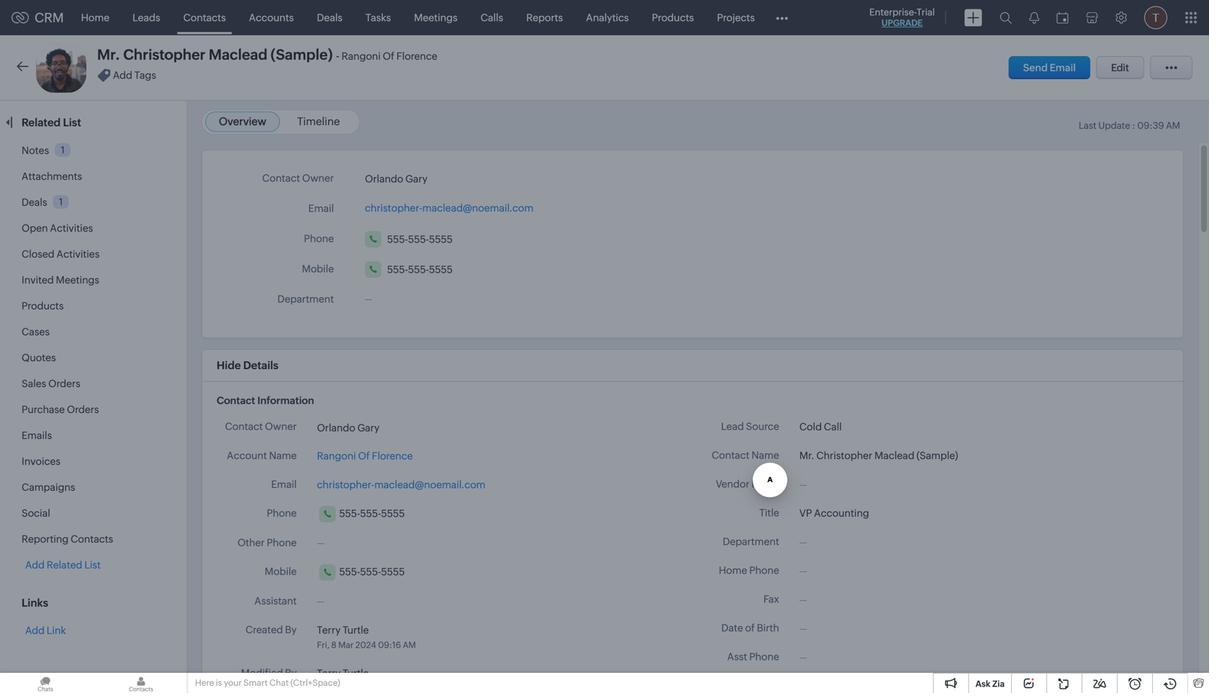 Task type: describe. For each thing, give the bounding box(es) containing it.
0 vertical spatial deals
[[317, 12, 343, 23]]

send
[[1024, 62, 1048, 73]]

invoices
[[22, 456, 60, 467]]

meetings inside 'link'
[[414, 12, 458, 23]]

cases
[[22, 326, 50, 338]]

purchase orders
[[22, 404, 99, 415]]

analytics
[[586, 12, 629, 23]]

0 vertical spatial maclead@noemail.com
[[423, 202, 534, 214]]

mr. for mr. christopher maclead (sample)
[[800, 450, 815, 462]]

fri,
[[317, 640, 330, 650]]

call
[[824, 421, 842, 433]]

activities for open activities
[[50, 223, 93, 234]]

0 vertical spatial orlando gary
[[365, 173, 428, 185]]

0 horizontal spatial products link
[[22, 300, 64, 312]]

contact down hide
[[217, 395, 255, 406]]

is
[[216, 678, 222, 688]]

name for vendor name
[[752, 478, 780, 490]]

1 vertical spatial christopher-
[[317, 479, 375, 491]]

overview
[[219, 115, 267, 128]]

timeline link
[[297, 115, 340, 128]]

home for home
[[81, 12, 110, 23]]

add link
[[25, 625, 66, 637]]

contact down lead
[[712, 450, 750, 461]]

contacts link
[[172, 0, 237, 35]]

modified by
[[241, 667, 297, 679]]

orders for sales orders
[[48, 378, 80, 390]]

09:39
[[1138, 120, 1165, 131]]

asst phone
[[728, 651, 780, 663]]

rangoni of florence
[[317, 450, 413, 462]]

projects link
[[706, 0, 767, 35]]

reports link
[[515, 0, 575, 35]]

your
[[224, 678, 242, 688]]

1 vertical spatial florence
[[372, 450, 413, 462]]

8
[[331, 640, 337, 650]]

purchase orders link
[[22, 404, 99, 415]]

1 vertical spatial related
[[47, 559, 82, 571]]

1 vertical spatial rangoni of florence link
[[317, 448, 413, 464]]

invoices link
[[22, 456, 60, 467]]

date
[[722, 623, 744, 634]]

enterprise-
[[870, 7, 917, 18]]

1 horizontal spatial list
[[84, 559, 101, 571]]

1 vertical spatial christopher-maclead@noemail.com link
[[317, 477, 486, 492]]

reporting contacts
[[22, 534, 113, 545]]

of inside "mr. christopher maclead (sample) - rangoni of florence"
[[383, 50, 395, 62]]

send email
[[1024, 62, 1076, 73]]

0 vertical spatial products link
[[641, 0, 706, 35]]

0 vertical spatial christopher-maclead@noemail.com link
[[365, 198, 534, 214]]

campaigns
[[22, 482, 75, 493]]

home phone
[[719, 565, 780, 576]]

tags
[[134, 69, 156, 81]]

(sample) for mr. christopher maclead (sample) - rangoni of florence
[[271, 46, 333, 63]]

meetings link
[[403, 0, 469, 35]]

birth
[[757, 623, 780, 634]]

cold
[[800, 421, 822, 433]]

1 horizontal spatial email
[[308, 203, 334, 214]]

open
[[22, 223, 48, 234]]

terry turtle fri, 8 mar 2024 09:16 am
[[317, 625, 416, 650]]

1 horizontal spatial products
[[652, 12, 694, 23]]

0 vertical spatial rangoni of florence link
[[342, 50, 438, 62]]

add for related list
[[25, 625, 45, 637]]

0 horizontal spatial gary
[[358, 422, 380, 434]]

sales orders link
[[22, 378, 80, 390]]

contact owner for account name
[[225, 421, 297, 432]]

-
[[336, 50, 340, 62]]

invited meetings link
[[22, 274, 99, 286]]

social
[[22, 508, 50, 519]]

lead
[[721, 421, 744, 432]]

trial
[[917, 7, 935, 18]]

hide details
[[217, 359, 279, 372]]

account name
[[227, 450, 297, 461]]

overview link
[[219, 115, 267, 128]]

calls link
[[469, 0, 515, 35]]

leads link
[[121, 0, 172, 35]]

orders for purchase orders
[[67, 404, 99, 415]]

contact name
[[712, 450, 780, 461]]

add for mr. christopher maclead (sample)
[[113, 69, 132, 81]]

contact information
[[217, 395, 314, 406]]

vp accounting
[[800, 508, 870, 519]]

edit
[[1112, 62, 1130, 73]]

1 vertical spatial rangoni
[[317, 450, 356, 462]]

email inside button
[[1050, 62, 1076, 73]]

activities for closed activities
[[57, 248, 100, 260]]

0 horizontal spatial deals link
[[22, 197, 47, 208]]

department for title
[[723, 536, 780, 548]]

account
[[227, 450, 267, 461]]

quotes
[[22, 352, 56, 364]]

1 horizontal spatial deals link
[[306, 0, 354, 35]]

source
[[746, 421, 780, 432]]

owner for account name
[[265, 421, 297, 432]]

tasks
[[366, 12, 391, 23]]

here
[[195, 678, 214, 688]]

0 vertical spatial orlando
[[365, 173, 404, 185]]

last
[[1079, 120, 1097, 131]]

open activities link
[[22, 223, 93, 234]]

logo image
[[12, 12, 29, 23]]

link
[[47, 625, 66, 637]]

calls
[[481, 12, 504, 23]]

1 horizontal spatial am
[[1167, 120, 1181, 131]]

0 horizontal spatial deals
[[22, 197, 47, 208]]

1 for notes
[[61, 145, 65, 155]]

edit button
[[1097, 56, 1145, 79]]

0 horizontal spatial of
[[358, 450, 370, 462]]

sales
[[22, 378, 46, 390]]

am inside terry turtle fri, 8 mar 2024 09:16 am
[[403, 640, 416, 650]]

home link
[[70, 0, 121, 35]]

invited meetings
[[22, 274, 99, 286]]

title
[[760, 507, 780, 519]]

owner for email
[[302, 172, 334, 184]]

reporting
[[22, 534, 69, 545]]

terry for terry turtle fri, 8 mar 2024 09:16 am
[[317, 625, 341, 636]]

1 vertical spatial christopher-maclead@noemail.com
[[317, 479, 486, 491]]

hide
[[217, 359, 241, 372]]

0 horizontal spatial mobile
[[265, 566, 297, 577]]

1 vertical spatial products
[[22, 300, 64, 312]]

closed
[[22, 248, 54, 260]]

last update : 09:39 am
[[1079, 120, 1181, 131]]

information
[[257, 395, 314, 406]]

accounting
[[814, 508, 870, 519]]

other
[[238, 537, 265, 549]]

1 vertical spatial maclead@noemail.com
[[375, 479, 486, 491]]

maclead for mr. christopher maclead (sample) - rangoni of florence
[[209, 46, 268, 63]]

fax
[[764, 594, 780, 605]]



Task type: vqa. For each thing, say whether or not it's contained in the screenshot.
SEARCH element
no



Task type: locate. For each thing, give the bounding box(es) containing it.
turtle inside terry turtle fri, 8 mar 2024 09:16 am
[[343, 625, 369, 636]]

home
[[81, 12, 110, 23], [719, 565, 748, 576]]

1 turtle from the top
[[343, 625, 369, 636]]

attachments
[[22, 171, 82, 182]]

by right modified
[[285, 667, 297, 679]]

0 vertical spatial add
[[113, 69, 132, 81]]

0 vertical spatial department
[[278, 293, 334, 305]]

0 vertical spatial mobile
[[302, 263, 334, 275]]

here is your smart chat (ctrl+space)
[[195, 678, 340, 688]]

terry inside terry turtle fri, 8 mar 2024 09:16 am
[[317, 625, 341, 636]]

emails
[[22, 430, 52, 441]]

cold call
[[800, 421, 842, 433]]

1 up the open activities
[[59, 196, 63, 207]]

accounts link
[[237, 0, 306, 35]]

name right account
[[269, 450, 297, 461]]

phone for other phone
[[267, 537, 297, 549]]

quotes link
[[22, 352, 56, 364]]

ask
[[976, 679, 991, 689]]

orders up the purchase orders
[[48, 378, 80, 390]]

0 vertical spatial terry
[[317, 625, 341, 636]]

turtle for terry turtle
[[343, 668, 369, 679]]

mr. down cold at the right of page
[[800, 450, 815, 462]]

name down source
[[752, 450, 780, 461]]

add left the link
[[25, 625, 45, 637]]

1 horizontal spatial mr.
[[800, 450, 815, 462]]

turtle up mar
[[343, 625, 369, 636]]

1 by from the top
[[285, 624, 297, 636]]

1 vertical spatial products link
[[22, 300, 64, 312]]

1 horizontal spatial christopher
[[817, 450, 873, 462]]

department for mobile
[[278, 293, 334, 305]]

0 vertical spatial orders
[[48, 378, 80, 390]]

1
[[61, 145, 65, 155], [59, 196, 63, 207]]

attachments link
[[22, 171, 82, 182]]

meetings down closed activities link
[[56, 274, 99, 286]]

related down 'reporting contacts' link
[[47, 559, 82, 571]]

0 vertical spatial products
[[652, 12, 694, 23]]

1 horizontal spatial contacts
[[183, 12, 226, 23]]

mr. christopher maclead (sample) - rangoni of florence
[[97, 46, 438, 63]]

555-555-5555
[[387, 234, 453, 245], [387, 264, 453, 275], [339, 508, 405, 519], [339, 566, 405, 578]]

rangoni inside "mr. christopher maclead (sample) - rangoni of florence"
[[342, 50, 381, 62]]

activities up invited meetings
[[57, 248, 100, 260]]

crm
[[35, 10, 64, 25]]

1 vertical spatial home
[[719, 565, 748, 576]]

1 right notes
[[61, 145, 65, 155]]

0 vertical spatial deals link
[[306, 0, 354, 35]]

mr. for mr. christopher maclead (sample) - rangoni of florence
[[97, 46, 120, 63]]

0 vertical spatial turtle
[[343, 625, 369, 636]]

contact owner down timeline
[[262, 172, 334, 184]]

0 vertical spatial activities
[[50, 223, 93, 234]]

0 horizontal spatial email
[[271, 479, 297, 490]]

1 horizontal spatial deals
[[317, 12, 343, 23]]

cases link
[[22, 326, 50, 338]]

1 vertical spatial by
[[285, 667, 297, 679]]

0 horizontal spatial meetings
[[56, 274, 99, 286]]

5555
[[429, 234, 453, 245], [429, 264, 453, 275], [381, 508, 405, 519], [381, 566, 405, 578]]

1 horizontal spatial meetings
[[414, 12, 458, 23]]

closed activities link
[[22, 248, 100, 260]]

turtle
[[343, 625, 369, 636], [343, 668, 369, 679]]

0 horizontal spatial mr.
[[97, 46, 120, 63]]

sales orders
[[22, 378, 80, 390]]

contacts image
[[96, 673, 186, 693]]

phone for home phone
[[750, 565, 780, 576]]

chats image
[[0, 673, 91, 693]]

products link down invited
[[22, 300, 64, 312]]

name for contact name
[[752, 450, 780, 461]]

lead source
[[721, 421, 780, 432]]

gary
[[406, 173, 428, 185], [358, 422, 380, 434]]

1 vertical spatial maclead
[[875, 450, 915, 462]]

terry up 8
[[317, 625, 341, 636]]

details
[[243, 359, 279, 372]]

by for modified by
[[285, 667, 297, 679]]

am
[[1167, 120, 1181, 131], [403, 640, 416, 650]]

home up date
[[719, 565, 748, 576]]

notes
[[22, 145, 49, 156]]

leads
[[133, 12, 160, 23]]

0 horizontal spatial owner
[[265, 421, 297, 432]]

0 vertical spatial rangoni
[[342, 50, 381, 62]]

emails link
[[22, 430, 52, 441]]

home right crm on the top left of page
[[81, 12, 110, 23]]

0 vertical spatial related
[[22, 116, 61, 129]]

products left projects
[[652, 12, 694, 23]]

of
[[746, 623, 755, 634]]

contacts right leads
[[183, 12, 226, 23]]

1 vertical spatial email
[[308, 203, 334, 214]]

0 horizontal spatial products
[[22, 300, 64, 312]]

0 vertical spatial christopher-maclead@noemail.com
[[365, 202, 534, 214]]

campaigns link
[[22, 482, 75, 493]]

0 vertical spatial meetings
[[414, 12, 458, 23]]

1 vertical spatial contact owner
[[225, 421, 297, 432]]

turtle down mar
[[343, 668, 369, 679]]

am right 09:39 in the top right of the page
[[1167, 120, 1181, 131]]

0 vertical spatial christopher
[[123, 46, 206, 63]]

1 terry from the top
[[317, 625, 341, 636]]

0 vertical spatial am
[[1167, 120, 1181, 131]]

1 vertical spatial deals
[[22, 197, 47, 208]]

florence inside "mr. christopher maclead (sample) - rangoni of florence"
[[397, 50, 438, 62]]

1 horizontal spatial maclead
[[875, 450, 915, 462]]

email
[[1050, 62, 1076, 73], [308, 203, 334, 214], [271, 479, 297, 490]]

mr.
[[97, 46, 120, 63], [800, 450, 815, 462]]

2 vertical spatial email
[[271, 479, 297, 490]]

0 vertical spatial contacts
[[183, 12, 226, 23]]

am right 09:16
[[403, 640, 416, 650]]

1 vertical spatial deals link
[[22, 197, 47, 208]]

products
[[652, 12, 694, 23], [22, 300, 64, 312]]

maclead for mr. christopher maclead (sample)
[[875, 450, 915, 462]]

add down reporting
[[25, 559, 45, 571]]

enterprise-trial upgrade
[[870, 7, 935, 28]]

by for created by
[[285, 624, 297, 636]]

created by
[[246, 624, 297, 636]]

1 vertical spatial of
[[358, 450, 370, 462]]

list up attachments link
[[63, 116, 81, 129]]

orders right purchase
[[67, 404, 99, 415]]

1 vertical spatial mr.
[[800, 450, 815, 462]]

mr. up add tags
[[97, 46, 120, 63]]

department
[[278, 293, 334, 305], [723, 536, 780, 548]]

0 vertical spatial maclead
[[209, 46, 268, 63]]

1 vertical spatial owner
[[265, 421, 297, 432]]

orlando gary
[[365, 173, 428, 185], [317, 422, 380, 434]]

reports
[[527, 12, 563, 23]]

1 horizontal spatial mobile
[[302, 263, 334, 275]]

1 vertical spatial terry
[[317, 668, 341, 679]]

christopher for mr. christopher maclead (sample) - rangoni of florence
[[123, 46, 206, 63]]

2 terry from the top
[[317, 668, 341, 679]]

09:16
[[378, 640, 401, 650]]

1 horizontal spatial home
[[719, 565, 748, 576]]

1 horizontal spatial department
[[723, 536, 780, 548]]

0 horizontal spatial (sample)
[[271, 46, 333, 63]]

christopher-maclead@noemail.com link
[[365, 198, 534, 214], [317, 477, 486, 492]]

555-
[[387, 234, 408, 245], [408, 234, 429, 245], [387, 264, 408, 275], [408, 264, 429, 275], [339, 508, 360, 519], [360, 508, 381, 519], [339, 566, 360, 578], [360, 566, 381, 578]]

ask zia
[[976, 679, 1005, 689]]

vendor name
[[716, 478, 780, 490]]

1 vertical spatial department
[[723, 536, 780, 548]]

owner down timeline
[[302, 172, 334, 184]]

products down invited
[[22, 300, 64, 312]]

zia
[[993, 679, 1005, 689]]

0 horizontal spatial orlando
[[317, 422, 356, 434]]

deals link up open at top left
[[22, 197, 47, 208]]

mar
[[338, 640, 354, 650]]

1 vertical spatial (sample)
[[917, 450, 959, 462]]

1 vertical spatial am
[[403, 640, 416, 650]]

1 vertical spatial gary
[[358, 422, 380, 434]]

2 turtle from the top
[[343, 668, 369, 679]]

contacts
[[183, 12, 226, 23], [71, 534, 113, 545]]

contacts up add related list
[[71, 534, 113, 545]]

chat
[[270, 678, 289, 688]]

send email button
[[1009, 56, 1091, 79]]

0 vertical spatial owner
[[302, 172, 334, 184]]

0 horizontal spatial list
[[63, 116, 81, 129]]

phone for asst phone
[[750, 651, 780, 663]]

1 vertical spatial contacts
[[71, 534, 113, 545]]

meetings left calls link
[[414, 12, 458, 23]]

add tags
[[113, 69, 156, 81]]

terry down 8
[[317, 668, 341, 679]]

1 horizontal spatial gary
[[406, 173, 428, 185]]

asst
[[728, 651, 748, 663]]

of
[[383, 50, 395, 62], [358, 450, 370, 462]]

0 vertical spatial home
[[81, 12, 110, 23]]

products link left projects
[[641, 0, 706, 35]]

add left 'tags'
[[113, 69, 132, 81]]

maclead@noemail.com
[[423, 202, 534, 214], [375, 479, 486, 491]]

0 vertical spatial christopher-
[[365, 202, 423, 214]]

deals link up -
[[306, 0, 354, 35]]

mobile
[[302, 263, 334, 275], [265, 566, 297, 577]]

assistant
[[255, 595, 297, 607]]

orlando
[[365, 173, 404, 185], [317, 422, 356, 434]]

0 horizontal spatial home
[[81, 12, 110, 23]]

0 vertical spatial contact owner
[[262, 172, 334, 184]]

0 vertical spatial (sample)
[[271, 46, 333, 63]]

related up notes link
[[22, 116, 61, 129]]

0 vertical spatial list
[[63, 116, 81, 129]]

turtle for terry turtle fri, 8 mar 2024 09:16 am
[[343, 625, 369, 636]]

home for home phone
[[719, 565, 748, 576]]

christopher down call
[[817, 450, 873, 462]]

other phone
[[238, 537, 297, 549]]

phone
[[304, 233, 334, 244], [267, 508, 297, 519], [267, 537, 297, 549], [750, 565, 780, 576], [750, 651, 780, 663]]

1 horizontal spatial (sample)
[[917, 450, 959, 462]]

1 horizontal spatial products link
[[641, 0, 706, 35]]

contact owner down contact information
[[225, 421, 297, 432]]

1 horizontal spatial orlando
[[365, 173, 404, 185]]

0 horizontal spatial department
[[278, 293, 334, 305]]

list
[[63, 116, 81, 129], [84, 559, 101, 571]]

2 by from the top
[[285, 667, 297, 679]]

invited
[[22, 274, 54, 286]]

contact owner for email
[[262, 172, 334, 184]]

1 vertical spatial 1
[[59, 196, 63, 207]]

1 vertical spatial orders
[[67, 404, 99, 415]]

terry for terry turtle
[[317, 668, 341, 679]]

deals link
[[306, 0, 354, 35], [22, 197, 47, 208]]

contact up account
[[225, 421, 263, 432]]

1 horizontal spatial owner
[[302, 172, 334, 184]]

1 vertical spatial activities
[[57, 248, 100, 260]]

name for account name
[[269, 450, 297, 461]]

timeline
[[297, 115, 340, 128]]

2 horizontal spatial email
[[1050, 62, 1076, 73]]

contact down timeline
[[262, 172, 300, 184]]

0 vertical spatial 1
[[61, 145, 65, 155]]

christopher for mr. christopher maclead (sample)
[[817, 450, 873, 462]]

contact owner
[[262, 172, 334, 184], [225, 421, 297, 432]]

1 horizontal spatial of
[[383, 50, 395, 62]]

date of birth
[[722, 623, 780, 634]]

(ctrl+space)
[[291, 678, 340, 688]]

1 vertical spatial orlando gary
[[317, 422, 380, 434]]

reporting contacts link
[[22, 534, 113, 545]]

2 vertical spatial add
[[25, 625, 45, 637]]

rangoni of florence link
[[342, 50, 438, 62], [317, 448, 413, 464]]

list down reporting contacts
[[84, 559, 101, 571]]

christopher up 'tags'
[[123, 46, 206, 63]]

deals up open at top left
[[22, 197, 47, 208]]

by right created on the bottom
[[285, 624, 297, 636]]

0 vertical spatial gary
[[406, 173, 428, 185]]

1 vertical spatial turtle
[[343, 668, 369, 679]]

name up 'title'
[[752, 478, 780, 490]]

1 for deals
[[59, 196, 63, 207]]

1 vertical spatial mobile
[[265, 566, 297, 577]]

1 vertical spatial add
[[25, 559, 45, 571]]

update
[[1099, 120, 1131, 131]]

deals up -
[[317, 12, 343, 23]]

open activities
[[22, 223, 93, 234]]

0 horizontal spatial maclead
[[209, 46, 268, 63]]

(sample) for mr. christopher maclead (sample)
[[917, 450, 959, 462]]

christopher
[[123, 46, 206, 63], [817, 450, 873, 462]]

owner down the information
[[265, 421, 297, 432]]

tasks link
[[354, 0, 403, 35]]

0 vertical spatial mr.
[[97, 46, 120, 63]]

created
[[246, 624, 283, 636]]

mr. christopher maclead (sample)
[[800, 450, 959, 462]]

activities up closed activities
[[50, 223, 93, 234]]

social link
[[22, 508, 50, 519]]



